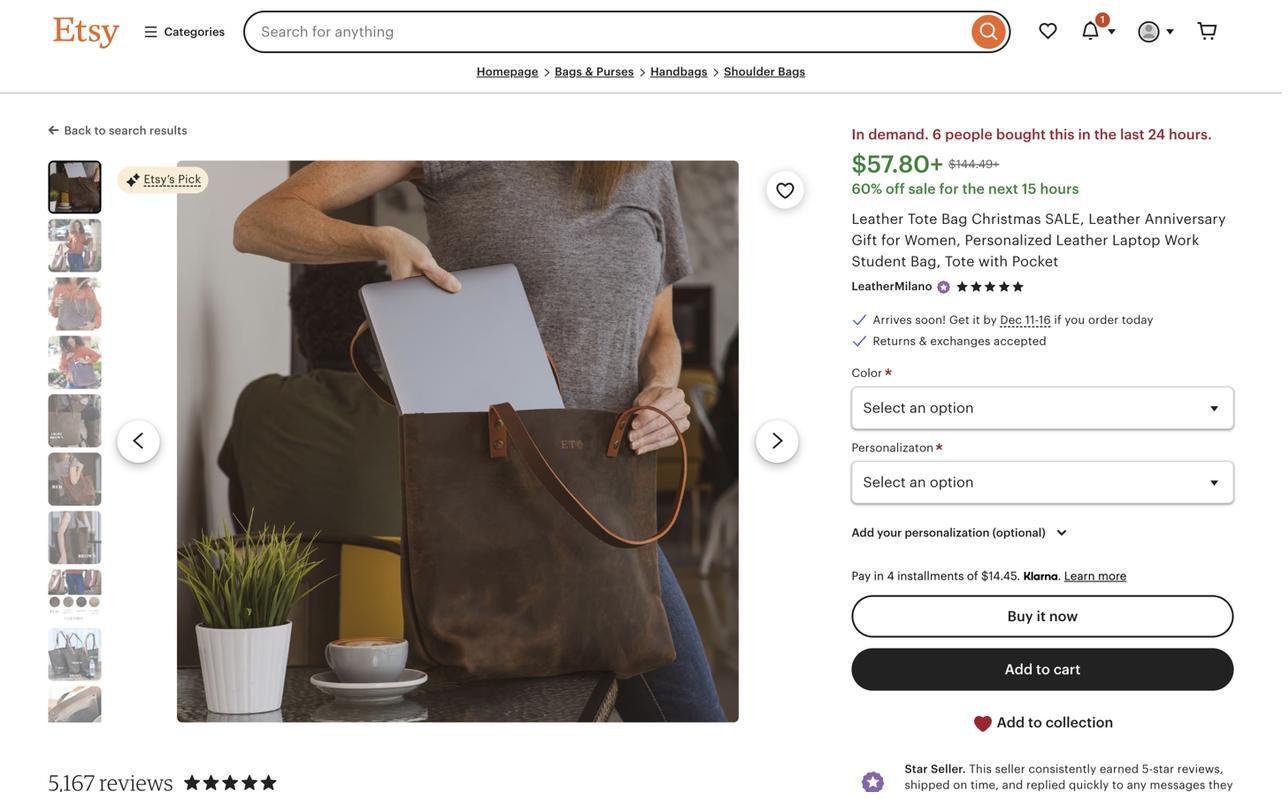 Task type: locate. For each thing, give the bounding box(es) containing it.
leather tote bag christmas sale leather anniversary gift for image 10 image
[[48, 686, 101, 739]]

add up seller
[[997, 715, 1025, 731]]

0 vertical spatial for
[[940, 181, 959, 197]]

& right returns
[[919, 335, 927, 348]]

now
[[1049, 609, 1078, 625]]

0 vertical spatial tote
[[908, 211, 938, 227]]

pocket
[[1012, 253, 1059, 269]]

leather
[[852, 211, 904, 227], [1089, 211, 1141, 227], [1056, 232, 1109, 248]]

etsy's pick
[[144, 172, 201, 186]]

exchanges
[[930, 335, 991, 348]]

to down earned
[[1112, 779, 1124, 792]]

sale
[[909, 181, 936, 197]]

buy it now button
[[852, 595, 1234, 638]]

bags left 'purses'
[[555, 65, 582, 78]]

homepage
[[477, 65, 538, 78]]

back to search results
[[64, 124, 188, 137]]

$57.80+
[[852, 151, 944, 178]]

in left 4
[[874, 570, 884, 583]]

homepage link
[[477, 65, 538, 78]]

1 vertical spatial it
[[1037, 609, 1046, 625]]

leather tote bag christmas sale leather anniversary gift for image 1 image
[[177, 160, 739, 723], [50, 162, 100, 212]]

leather tote bag christmas sale leather anniversary gift for camel / tan image
[[48, 219, 101, 272]]

0 horizontal spatial the
[[963, 181, 985, 197]]

&
[[585, 65, 594, 78], [919, 335, 927, 348]]

0 vertical spatial the
[[1095, 127, 1117, 143]]

add
[[852, 526, 874, 539], [1005, 662, 1033, 678], [997, 715, 1025, 731]]

bags & purses
[[555, 65, 634, 78]]

shoulder
[[724, 65, 775, 78]]

add for add your personalization (optional)
[[852, 526, 874, 539]]

leather tote bag christmas sale leather anniversary gift for image 8 image
[[48, 569, 101, 622]]

with
[[979, 253, 1008, 269]]

0 horizontal spatial &
[[585, 65, 594, 78]]

it left by at right top
[[973, 313, 980, 326]]

leather down 'sale,'
[[1056, 232, 1109, 248]]

the left last
[[1095, 127, 1117, 143]]

leather up gift
[[852, 211, 904, 227]]

add left your
[[852, 526, 874, 539]]

hours.
[[1169, 127, 1212, 143]]

color
[[852, 367, 886, 380]]

0 vertical spatial &
[[585, 65, 594, 78]]

1 vertical spatial add
[[1005, 662, 1033, 678]]

bags right shoulder
[[778, 65, 806, 78]]

1 horizontal spatial for
[[940, 181, 959, 197]]

handbags link
[[651, 65, 708, 78]]

1 vertical spatial &
[[919, 335, 927, 348]]

women,
[[905, 232, 961, 248]]

it
[[973, 313, 980, 326], [1037, 609, 1046, 625]]

back to search results link
[[48, 121, 188, 139]]

leather tote bag christmas sale leather anniversary gift for light brown image
[[48, 394, 101, 447]]

1 vertical spatial in
[[874, 570, 884, 583]]

6
[[933, 127, 942, 143]]

1 horizontal spatial the
[[1095, 127, 1117, 143]]

bags & purses link
[[555, 65, 634, 78]]

to left collection
[[1028, 715, 1042, 731]]

1 horizontal spatial tote
[[945, 253, 975, 269]]

any
[[1127, 779, 1147, 792]]

1 button
[[1070, 11, 1128, 53]]

None search field
[[243, 11, 1011, 53]]

1 bags from the left
[[555, 65, 582, 78]]

in
[[852, 127, 865, 143]]

by
[[984, 313, 997, 326]]

to right back
[[94, 124, 106, 137]]

0 vertical spatial add
[[852, 526, 874, 539]]

personalizaton
[[852, 441, 937, 454]]

1 vertical spatial for
[[881, 232, 901, 248]]

1 horizontal spatial bags
[[778, 65, 806, 78]]

tote up star_seller icon
[[945, 253, 975, 269]]

0 horizontal spatial tote
[[908, 211, 938, 227]]

0 horizontal spatial in
[[874, 570, 884, 583]]

& inside menu bar
[[585, 65, 594, 78]]

on
[[953, 779, 968, 792]]

in inside pay in 4 installments of $14.45. klarna . learn more
[[874, 570, 884, 583]]

Search for anything text field
[[243, 11, 968, 53]]

purses
[[597, 65, 634, 78]]

pick
[[178, 172, 201, 186]]

60%
[[852, 181, 882, 197]]

1
[[1101, 14, 1105, 25]]

more
[[1098, 570, 1127, 583]]

buy it now
[[1008, 609, 1078, 625]]

add left cart
[[1005, 662, 1033, 678]]

15
[[1022, 181, 1037, 197]]

add to collection button
[[852, 702, 1234, 745]]

& left 'purses'
[[585, 65, 594, 78]]

0 horizontal spatial for
[[881, 232, 901, 248]]

arrives
[[873, 313, 912, 326]]

1 horizontal spatial &
[[919, 335, 927, 348]]

if
[[1054, 313, 1062, 326]]

student
[[852, 253, 907, 269]]

2 vertical spatial add
[[997, 715, 1025, 731]]

in right this
[[1078, 127, 1091, 143]]

and
[[1002, 779, 1023, 792]]

0 vertical spatial in
[[1078, 127, 1091, 143]]

0 horizontal spatial it
[[973, 313, 980, 326]]

next
[[989, 181, 1019, 197]]

add inside dropdown button
[[852, 526, 874, 539]]

consistently
[[1029, 762, 1097, 776]]

it right buy
[[1037, 609, 1046, 625]]

to left cart
[[1036, 662, 1050, 678]]

for up the student in the right top of the page
[[881, 232, 901, 248]]

leather tote bag christmas sale leather anniversary gift for image 4 image
[[48, 336, 101, 389]]

1 horizontal spatial in
[[1078, 127, 1091, 143]]

tote
[[908, 211, 938, 227], [945, 253, 975, 269]]

seller.
[[931, 762, 966, 776]]

soon! get
[[915, 313, 970, 326]]

last
[[1120, 127, 1145, 143]]

.
[[1058, 570, 1061, 583]]

menu bar
[[54, 64, 1229, 94]]

etsy's pick button
[[117, 166, 208, 194]]

2 bags from the left
[[778, 65, 806, 78]]

add to cart button
[[852, 648, 1234, 691]]

shoulder bags link
[[724, 65, 806, 78]]

laptop
[[1112, 232, 1161, 248]]

bags
[[555, 65, 582, 78], [778, 65, 806, 78]]

replied
[[1027, 779, 1066, 792]]

the down $144.49+
[[963, 181, 985, 197]]

you
[[1065, 313, 1085, 326]]

1 vertical spatial tote
[[945, 253, 975, 269]]

returns & exchanges accepted
[[873, 335, 1047, 348]]

categories button
[[130, 16, 238, 48]]

1 horizontal spatial it
[[1037, 609, 1046, 625]]

cart
[[1054, 662, 1081, 678]]

tote up the women,
[[908, 211, 938, 227]]

0 horizontal spatial bags
[[555, 65, 582, 78]]

messages
[[1150, 779, 1206, 792]]

leather up laptop
[[1089, 211, 1141, 227]]

for right sale
[[940, 181, 959, 197]]

sale,
[[1045, 211, 1085, 227]]



Task type: describe. For each thing, give the bounding box(es) containing it.
star seller.
[[905, 762, 966, 776]]

personalization
[[905, 526, 990, 539]]

order
[[1089, 313, 1119, 326]]

1 horizontal spatial leather tote bag christmas sale leather anniversary gift for image 1 image
[[177, 160, 739, 723]]

hours
[[1040, 181, 1079, 197]]

categories
[[164, 25, 225, 38]]

back
[[64, 124, 91, 137]]

of
[[967, 570, 978, 583]]

dec
[[1000, 313, 1022, 326]]

gift
[[852, 232, 878, 248]]

installments
[[897, 570, 964, 583]]

seller
[[995, 762, 1026, 776]]

60% off sale for the next 15 hours
[[852, 181, 1079, 197]]

to inside this seller consistently earned 5-star reviews, shipped on time, and replied quickly to any messages the
[[1112, 779, 1124, 792]]

leather tote bag christmas sale leather anniversary gift for image 9 image
[[48, 628, 101, 681]]

in demand. 6 people bought this in the last 24 hours.
[[852, 127, 1212, 143]]

11-
[[1025, 313, 1039, 326]]

24
[[1148, 127, 1166, 143]]

this
[[969, 762, 992, 776]]

none search field inside categories banner
[[243, 11, 1011, 53]]

today
[[1122, 313, 1154, 326]]

leather tote bag christmas sale, leather anniversary gift for women, personalized leather laptop work student bag, tote with pocket
[[852, 211, 1226, 269]]

& for bags
[[585, 65, 594, 78]]

this
[[1050, 127, 1075, 143]]

this seller consistently earned 5-star reviews, shipped on time, and replied quickly to any messages the
[[905, 762, 1233, 792]]

16
[[1039, 313, 1051, 326]]

$14.45.
[[981, 570, 1020, 583]]

leathermilano link
[[852, 280, 933, 293]]

klarna
[[1023, 570, 1058, 583]]

menu bar containing homepage
[[54, 64, 1229, 94]]

star_seller image
[[936, 279, 952, 295]]

demand.
[[869, 127, 929, 143]]

add for add to collection
[[997, 715, 1025, 731]]

0 vertical spatial it
[[973, 313, 980, 326]]

0 horizontal spatial leather tote bag christmas sale leather anniversary gift for image 1 image
[[50, 162, 100, 212]]

time,
[[971, 779, 999, 792]]

collection
[[1046, 715, 1114, 731]]

people
[[945, 127, 993, 143]]

star
[[905, 762, 928, 776]]

learn more button
[[1064, 570, 1127, 583]]

leather tote bag christmas sale leather anniversary gift for image 6 image
[[48, 452, 101, 506]]

etsy's
[[144, 172, 175, 186]]

leather tote bag christmas sale leather anniversary gift for brown image
[[48, 511, 101, 564]]

1 vertical spatial the
[[963, 181, 985, 197]]

personalized
[[965, 232, 1052, 248]]

5-
[[1142, 762, 1153, 776]]

christmas
[[972, 211, 1041, 227]]

arrives soon! get it by dec 11-16 if you order today
[[873, 313, 1154, 326]]

leathermilano
[[852, 280, 933, 293]]

& for returns
[[919, 335, 927, 348]]

off
[[886, 181, 905, 197]]

shipped
[[905, 779, 950, 792]]

it inside 'button'
[[1037, 609, 1046, 625]]

your
[[877, 526, 902, 539]]

accepted
[[994, 335, 1047, 348]]

work
[[1165, 232, 1200, 248]]

add to cart
[[1005, 662, 1081, 678]]

$144.49+
[[949, 158, 1000, 171]]

add your personalization (optional)
[[852, 526, 1046, 539]]

learn
[[1064, 570, 1095, 583]]

quickly
[[1069, 779, 1109, 792]]

bought
[[996, 127, 1046, 143]]

anniversary
[[1145, 211, 1226, 227]]

to for collection
[[1028, 715, 1042, 731]]

earned
[[1100, 762, 1139, 776]]

add to collection
[[994, 715, 1114, 731]]

pay in 4 installments of $14.45. klarna . learn more
[[852, 570, 1127, 583]]

add for add to cart
[[1005, 662, 1033, 678]]

$57.80+ $144.49+
[[852, 151, 1000, 178]]

categories banner
[[22, 0, 1261, 64]]

to for search
[[94, 124, 106, 137]]

pay
[[852, 570, 871, 583]]

leather tote bag christmas sale leather anniversary gift for image 3 image
[[48, 277, 101, 330]]

to for cart
[[1036, 662, 1050, 678]]

results
[[149, 124, 188, 137]]

handbags
[[651, 65, 708, 78]]

star
[[1153, 762, 1175, 776]]

4
[[887, 570, 894, 583]]

bag,
[[911, 253, 941, 269]]

search
[[109, 124, 147, 137]]

buy
[[1008, 609, 1033, 625]]

for inside leather tote bag christmas sale, leather anniversary gift for women, personalized leather laptop work student bag, tote with pocket
[[881, 232, 901, 248]]



Task type: vqa. For each thing, say whether or not it's contained in the screenshot.
BACK TO SEARCH RESULTS
yes



